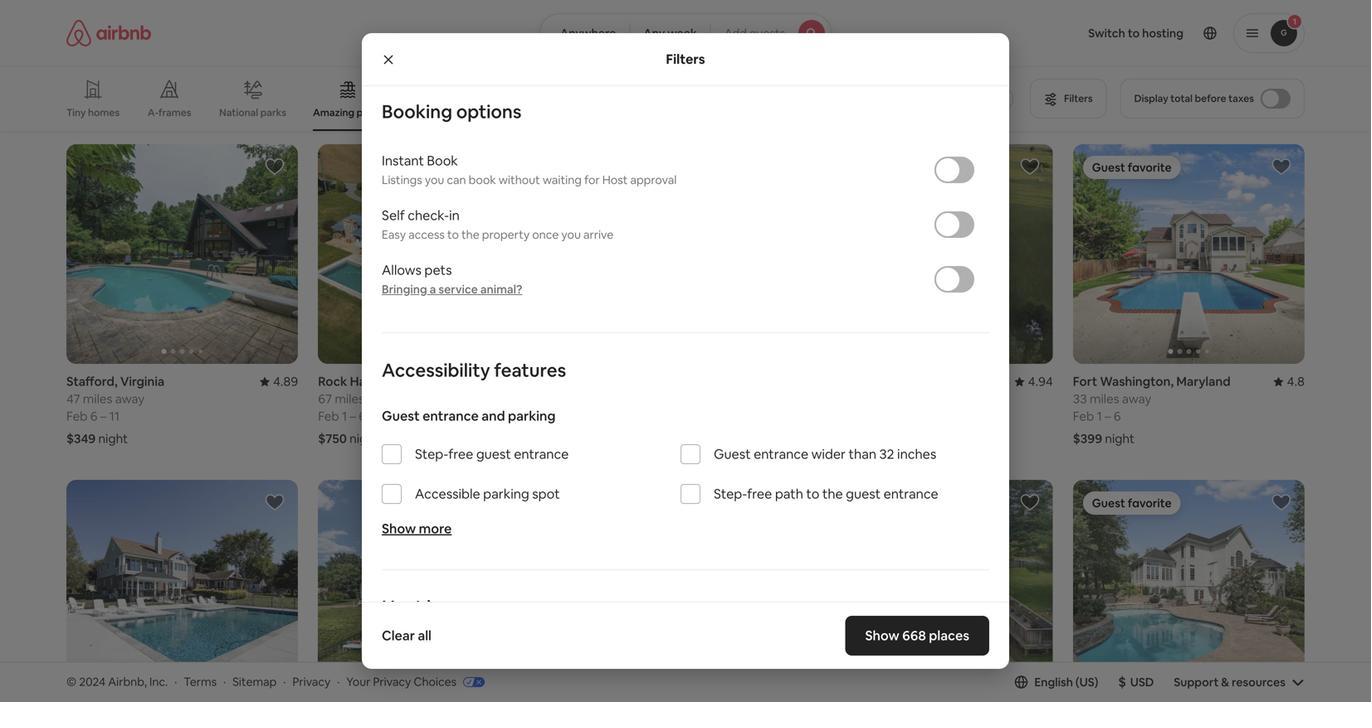 Task type: describe. For each thing, give the bounding box(es) containing it.
a-frames
[[148, 106, 191, 119]]

easy
[[382, 227, 406, 242]]

book
[[469, 173, 496, 188]]

maryland for fort washington, maryland 33 miles away feb 1 – 6 $399 night
[[1176, 374, 1231, 390]]

than
[[849, 446, 876, 463]]

clear
[[382, 628, 415, 645]]

access
[[408, 227, 445, 242]]

listings
[[382, 173, 422, 188]]

add to wishlist: fredericksburg, virginia image
[[1020, 157, 1040, 177]]

once
[[532, 227, 559, 242]]

allows
[[382, 262, 422, 279]]

(us)
[[1075, 675, 1098, 690]]

add to wishlist: stafford, virginia image
[[265, 157, 285, 177]]

away inside stafford, virginia 47 miles away feb 6 – 11 $349 night
[[115, 391, 145, 408]]

add to wishlist: stevensville, maryland image
[[265, 493, 285, 513]]

instant
[[382, 152, 424, 169]]

11
[[109, 409, 120, 425]]

display total before taxes
[[1134, 92, 1254, 105]]

spot
[[532, 486, 560, 503]]

accessibility features
[[382, 359, 566, 383]]

resources
[[1232, 675, 1286, 690]]

show for show 668 places
[[865, 628, 899, 645]]

all
[[418, 628, 431, 645]]

free for path
[[747, 486, 772, 503]]

inc.
[[149, 675, 168, 690]]

accessibility features group
[[382, 359, 989, 544]]

homes
[[88, 106, 120, 119]]

privacy link
[[292, 675, 331, 690]]

profile element
[[852, 0, 1305, 66]]

4.84
[[525, 374, 550, 390]]

1 vertical spatial host
[[382, 596, 423, 620]]

1 privacy from the left
[[292, 675, 331, 690]]

waiting
[[543, 173, 582, 188]]

english (us)
[[1034, 675, 1098, 690]]

choices
[[414, 675, 457, 690]]

views
[[526, 106, 552, 119]]

miles for 67 miles away
[[335, 392, 364, 408]]

show more
[[382, 521, 452, 538]]

show for show map
[[647, 602, 677, 617]]

instant book listings you can book without waiting for host approval
[[382, 152, 677, 188]]

entrance up spot
[[514, 446, 569, 463]]

the inside 'self check-in easy access to the property once you arrive'
[[461, 227, 479, 242]]

show more button
[[382, 521, 452, 544]]

and
[[482, 408, 505, 425]]

– inside stafford, virginia 47 miles away feb 6 – 11 $349 night
[[100, 409, 106, 425]]

add guests button
[[710, 13, 832, 53]]

none search field containing anywhere
[[539, 13, 832, 53]]

places
[[929, 628, 969, 645]]

for
[[584, 173, 600, 188]]

sitemap
[[232, 675, 277, 690]]

night inside stafford, virginia 47 miles away feb 6 – 11 $349 night
[[98, 431, 128, 448]]

support & resources button
[[1174, 675, 1305, 690]]

can
[[447, 173, 466, 188]]

4.89 out of 5 average rating image
[[260, 374, 298, 390]]

2024
[[79, 675, 106, 690]]

add to wishlist: germantown, maryland image
[[1271, 493, 1291, 513]]

clear all
[[382, 628, 431, 645]]

any week
[[643, 26, 697, 41]]

show map
[[647, 602, 704, 617]]

1 for $399
[[1097, 409, 1102, 425]]

show 668 places
[[865, 628, 969, 645]]

maryland for rock hall, maryland 67 miles away feb 1 – 6 $750 night
[[378, 374, 432, 390]]

pools
[[357, 106, 382, 119]]

more
[[419, 521, 452, 538]]

options
[[456, 100, 522, 124]]

filters dialog
[[362, 33, 1009, 703]]

entrance up path
[[754, 446, 808, 463]]

accessibility
[[382, 359, 490, 383]]

3 · from the left
[[283, 675, 286, 690]]

parks
[[260, 106, 286, 119]]

step- for step-free path to the guest entrance
[[714, 486, 747, 503]]

© 2024 airbnb, inc. ·
[[66, 675, 177, 690]]

features
[[494, 359, 566, 383]]

host inside "instant book listings you can book without waiting for host approval"
[[602, 173, 628, 188]]

tiny
[[66, 106, 86, 119]]

show map button
[[631, 590, 740, 630]]

add guests
[[724, 26, 785, 41]]

4 · from the left
[[337, 675, 340, 690]]

usd
[[1130, 675, 1154, 690]]

washington,
[[1100, 374, 1174, 390]]

a-
[[148, 106, 158, 119]]

you inside 'self check-in easy access to the property once you arrive'
[[561, 227, 581, 242]]

show 668 places link
[[845, 617, 989, 656]]

amazing pools
[[313, 106, 382, 119]]

accessible parking spot
[[415, 486, 560, 503]]

668
[[902, 628, 926, 645]]

fort
[[1073, 374, 1097, 390]]

show for show more
[[382, 521, 416, 538]]

– for 33 miles away
[[1105, 409, 1111, 425]]

$
[[1118, 674, 1126, 691]]

before
[[1195, 92, 1226, 105]]

anywhere
[[560, 26, 616, 41]]

to inside accessibility features group
[[806, 486, 819, 503]]

0 vertical spatial parking
[[508, 408, 556, 425]]

night for $750
[[349, 431, 379, 448]]

stafford,
[[66, 374, 118, 390]]



Task type: locate. For each thing, give the bounding box(es) containing it.
2 miles from the left
[[335, 392, 364, 408]]

miles down 'hall,'
[[335, 392, 364, 408]]

parking down 4.84 out of 5 average rating icon
[[508, 408, 556, 425]]

1 horizontal spatial 6
[[359, 409, 366, 425]]

©
[[66, 675, 76, 690]]

sitemap link
[[232, 675, 277, 690]]

away
[[115, 391, 145, 408], [367, 392, 396, 408], [1122, 392, 1151, 408]]

6 inside fort washington, maryland 33 miles away feb 1 – 6 $399 night
[[1114, 409, 1121, 425]]

guest down and
[[476, 446, 511, 463]]

· left your
[[337, 675, 340, 690]]

0 vertical spatial guest
[[382, 408, 420, 425]]

2 horizontal spatial away
[[1122, 392, 1151, 408]]

feb inside stafford, virginia 47 miles away feb 6 – 11 $349 night
[[66, 409, 88, 425]]

path
[[775, 486, 803, 503]]

add to wishlist: rock hall, maryland image
[[517, 157, 536, 177]]

4.94
[[1028, 374, 1053, 390]]

0 vertical spatial the
[[461, 227, 479, 242]]

1 horizontal spatial feb
[[318, 409, 339, 425]]

privacy right your
[[373, 675, 411, 690]]

terms
[[184, 675, 217, 690]]

0 horizontal spatial –
[[100, 409, 106, 425]]

pets
[[424, 262, 452, 279]]

host
[[602, 173, 628, 188], [382, 596, 423, 620]]

1 – from the left
[[100, 409, 106, 425]]

None search field
[[539, 13, 832, 53]]

entrance left and
[[423, 408, 479, 425]]

1 horizontal spatial 1
[[1097, 409, 1102, 425]]

amazing for amazing pools
[[313, 106, 354, 119]]

2 – from the left
[[350, 409, 356, 425]]

4.84 out of 5 average rating image
[[511, 374, 550, 390]]

0 vertical spatial to
[[447, 227, 459, 242]]

feb for 67
[[318, 409, 339, 425]]

away inside fort washington, maryland 33 miles away feb 1 – 6 $399 night
[[1122, 392, 1151, 408]]

night right the $399
[[1105, 431, 1134, 448]]

you
[[425, 173, 444, 188], [561, 227, 581, 242]]

away for 33
[[1122, 392, 1151, 408]]

wider
[[811, 446, 846, 463]]

tiny homes
[[66, 106, 120, 119]]

you inside "instant book listings you can book without waiting for host approval"
[[425, 173, 444, 188]]

· right terms
[[223, 675, 226, 690]]

host language
[[382, 596, 506, 620]]

1 vertical spatial the
[[822, 486, 843, 503]]

6 inside rock hall, maryland 67 miles away feb 1 – 6 $750 night
[[359, 409, 366, 425]]

32
[[879, 446, 894, 463]]

miles for 33 miles away
[[1090, 392, 1119, 408]]

1 horizontal spatial the
[[822, 486, 843, 503]]

2 horizontal spatial feb
[[1073, 409, 1094, 425]]

animal?
[[480, 282, 522, 297]]

step-free guest entrance
[[415, 446, 569, 463]]

1 for $750
[[342, 409, 347, 425]]

0 horizontal spatial maryland
[[378, 374, 432, 390]]

3 night from the left
[[1105, 431, 1134, 448]]

booking options
[[382, 100, 522, 124]]

miles right 33
[[1090, 392, 1119, 408]]

virginia
[[120, 374, 165, 390]]

you right once
[[561, 227, 581, 242]]

1 1 from the left
[[342, 409, 347, 425]]

bringing
[[382, 282, 427, 297]]

in
[[449, 207, 460, 224]]

0 horizontal spatial step-
[[415, 446, 448, 463]]

step- up accessible
[[415, 446, 448, 463]]

·
[[174, 675, 177, 690], [223, 675, 226, 690], [283, 675, 286, 690], [337, 675, 340, 690]]

– inside rock hall, maryland 67 miles away feb 1 – 6 $750 night
[[350, 409, 356, 425]]

rock hall, maryland 67 miles away feb 1 – 6 $750 night
[[318, 374, 432, 448]]

– inside fort washington, maryland 33 miles away feb 1 – 6 $399 night
[[1105, 409, 1111, 425]]

0 horizontal spatial the
[[461, 227, 479, 242]]

4.8
[[1287, 374, 1305, 390]]

night down 11
[[98, 431, 128, 448]]

1 vertical spatial guest
[[714, 446, 751, 463]]

$349
[[66, 431, 96, 448]]

property
[[482, 227, 530, 242]]

the down wider
[[822, 486, 843, 503]]

2 horizontal spatial show
[[865, 628, 899, 645]]

inches
[[897, 446, 936, 463]]

0 horizontal spatial to
[[447, 227, 459, 242]]

total
[[1170, 92, 1193, 105]]

night inside rock hall, maryland 67 miles away feb 1 – 6 $750 night
[[349, 431, 379, 448]]

2 6 from the left
[[359, 409, 366, 425]]

4.94 out of 5 average rating image
[[1015, 374, 1053, 390]]

step- for step-free guest entrance
[[415, 446, 448, 463]]

0 horizontal spatial guest
[[382, 408, 420, 425]]

1 vertical spatial parking
[[483, 486, 529, 503]]

3 – from the left
[[1105, 409, 1111, 425]]

1 maryland from the left
[[378, 374, 432, 390]]

1 vertical spatial guest
[[846, 486, 881, 503]]

1 vertical spatial you
[[561, 227, 581, 242]]

amazing views
[[482, 106, 552, 119]]

host right for
[[602, 173, 628, 188]]

0 horizontal spatial host
[[382, 596, 423, 620]]

– left 11
[[100, 409, 106, 425]]

1 vertical spatial to
[[806, 486, 819, 503]]

national parks
[[219, 106, 286, 119]]

any
[[643, 26, 665, 41]]

miles inside fort washington, maryland 33 miles away feb 1 – 6 $399 night
[[1090, 392, 1119, 408]]

0 horizontal spatial amazing
[[313, 106, 354, 119]]

maryland right washington,
[[1176, 374, 1231, 390]]

your
[[346, 675, 370, 690]]

2 1 from the left
[[1097, 409, 1102, 425]]

away down washington,
[[1122, 392, 1151, 408]]

night right $750
[[349, 431, 379, 448]]

1 horizontal spatial –
[[350, 409, 356, 425]]

0 horizontal spatial show
[[382, 521, 416, 538]]

feb inside rock hall, maryland 67 miles away feb 1 – 6 $750 night
[[318, 409, 339, 425]]

3 feb from the left
[[1073, 409, 1094, 425]]

step-free path to the guest entrance
[[714, 486, 938, 503]]

amazing left views at the top of page
[[482, 106, 523, 119]]

2 vertical spatial show
[[865, 628, 899, 645]]

support & resources
[[1174, 675, 1286, 690]]

maryland inside fort washington, maryland 33 miles away feb 1 – 6 $399 night
[[1176, 374, 1231, 390]]

1 horizontal spatial away
[[367, 392, 396, 408]]

1 horizontal spatial step-
[[714, 486, 747, 503]]

2 horizontal spatial miles
[[1090, 392, 1119, 408]]

guest entrance wider than 32 inches
[[714, 446, 936, 463]]

approval
[[630, 173, 677, 188]]

1 up the $399
[[1097, 409, 1102, 425]]

night for $399
[[1105, 431, 1134, 448]]

week
[[667, 26, 697, 41]]

$ usd
[[1118, 674, 1154, 691]]

entrance down inches on the bottom right of page
[[884, 486, 938, 503]]

show
[[382, 521, 416, 538], [647, 602, 677, 617], [865, 628, 899, 645]]

guest
[[382, 408, 420, 425], [714, 446, 751, 463]]

privacy
[[292, 675, 331, 690], [373, 675, 411, 690]]

show left more
[[382, 521, 416, 538]]

booking options group
[[382, 100, 989, 307]]

0 horizontal spatial privacy
[[292, 675, 331, 690]]

0 horizontal spatial away
[[115, 391, 145, 408]]

6
[[90, 409, 98, 425], [359, 409, 366, 425], [1114, 409, 1121, 425]]

group
[[66, 66, 1020, 131], [66, 144, 298, 365], [318, 144, 550, 365], [570, 144, 801, 365], [821, 144, 1053, 365], [1073, 144, 1305, 365], [66, 481, 298, 701], [318, 481, 550, 701], [570, 481, 801, 701], [821, 481, 1053, 701], [1073, 481, 1305, 701]]

parking
[[508, 408, 556, 425], [483, 486, 529, 503]]

your privacy choices
[[346, 675, 457, 690]]

6 for 33
[[1114, 409, 1121, 425]]

stafford, virginia 47 miles away feb 6 – 11 $349 night
[[66, 374, 165, 448]]

support
[[1174, 675, 1219, 690]]

1 horizontal spatial night
[[349, 431, 379, 448]]

check-
[[408, 207, 449, 224]]

to right path
[[806, 486, 819, 503]]

1 6 from the left
[[90, 409, 98, 425]]

terms link
[[184, 675, 217, 690]]

bringing a service animal? button
[[382, 282, 522, 297]]

1 horizontal spatial guest
[[846, 486, 881, 503]]

1 · from the left
[[174, 675, 177, 690]]

display
[[1134, 92, 1168, 105]]

service
[[439, 282, 478, 297]]

maryland inside rock hall, maryland 67 miles away feb 1 – 6 $750 night
[[378, 374, 432, 390]]

amazing for amazing views
[[482, 106, 523, 119]]

2 horizontal spatial 6
[[1114, 409, 1121, 425]]

1 horizontal spatial you
[[561, 227, 581, 242]]

2 horizontal spatial night
[[1105, 431, 1134, 448]]

0 horizontal spatial guest
[[476, 446, 511, 463]]

add to wishlist: waterford, virginia image
[[1020, 493, 1040, 513]]

1 horizontal spatial amazing
[[482, 106, 523, 119]]

miles inside rock hall, maryland 67 miles away feb 1 – 6 $750 night
[[335, 392, 364, 408]]

2 horizontal spatial –
[[1105, 409, 1111, 425]]

arrive
[[583, 227, 613, 242]]

show left 668
[[865, 628, 899, 645]]

67
[[318, 392, 332, 408]]

allows pets bringing a service animal?
[[382, 262, 522, 297]]

1 feb from the left
[[66, 409, 88, 425]]

1 miles from the left
[[83, 391, 112, 408]]

add to wishlist: tilghman, maryland image
[[517, 493, 536, 513]]

0 vertical spatial host
[[602, 173, 628, 188]]

booking
[[382, 100, 452, 124]]

2 · from the left
[[223, 675, 226, 690]]

6 down washington,
[[1114, 409, 1121, 425]]

step-
[[415, 446, 448, 463], [714, 486, 747, 503]]

3 6 from the left
[[1114, 409, 1121, 425]]

feb down 67
[[318, 409, 339, 425]]

book
[[427, 152, 458, 169]]

1 vertical spatial free
[[747, 486, 772, 503]]

parking left spot
[[483, 486, 529, 503]]

2 maryland from the left
[[1176, 374, 1231, 390]]

airbnb,
[[108, 675, 147, 690]]

miles inside stafford, virginia 47 miles away feb 6 – 11 $349 night
[[83, 391, 112, 408]]

0 vertical spatial guest
[[476, 446, 511, 463]]

amazing left pools at the left top of page
[[313, 106, 354, 119]]

taxes
[[1228, 92, 1254, 105]]

guest for guest entrance and parking
[[382, 408, 420, 425]]

1 vertical spatial step-
[[714, 486, 747, 503]]

guest for guest entrance wider than 32 inches
[[714, 446, 751, 463]]

the
[[461, 227, 479, 242], [822, 486, 843, 503]]

the left property
[[461, 227, 479, 242]]

terms · sitemap · privacy ·
[[184, 675, 340, 690]]

1 inside rock hall, maryland 67 miles away feb 1 – 6 $750 night
[[342, 409, 347, 425]]

english (us) button
[[1014, 675, 1098, 690]]

a
[[430, 282, 436, 297]]

the inside accessibility features group
[[822, 486, 843, 503]]

step- left add to wishlist: purcellville, virginia image at bottom right
[[714, 486, 747, 503]]

you down book at the top left
[[425, 173, 444, 188]]

47
[[66, 391, 80, 408]]

night inside fort washington, maryland 33 miles away feb 1 – 6 $399 night
[[1105, 431, 1134, 448]]

2 privacy from the left
[[373, 675, 411, 690]]

maryland right 'hall,'
[[378, 374, 432, 390]]

guest down than
[[846, 486, 881, 503]]

without
[[499, 173, 540, 188]]

away inside rock hall, maryland 67 miles away feb 1 – 6 $750 night
[[367, 392, 396, 408]]

1 away from the left
[[115, 391, 145, 408]]

feb down 33
[[1073, 409, 1094, 425]]

group containing national parks
[[66, 66, 1020, 131]]

· left privacy link
[[283, 675, 286, 690]]

6 down 'hall,'
[[359, 409, 366, 425]]

2 night from the left
[[349, 431, 379, 448]]

add to wishlist: fort washington, maryland image
[[1271, 157, 1291, 177]]

show inside accessibility features group
[[382, 521, 416, 538]]

to inside 'self check-in easy access to the property once you arrive'
[[447, 227, 459, 242]]

guest entrance and parking
[[382, 408, 556, 425]]

language
[[427, 596, 506, 620]]

hall,
[[350, 374, 375, 390]]

feb inside fort washington, maryland 33 miles away feb 1 – 6 $399 night
[[1073, 409, 1094, 425]]

rock
[[318, 374, 347, 390]]

feb down 47
[[66, 409, 88, 425]]

away down virginia
[[115, 391, 145, 408]]

· right 'inc.'
[[174, 675, 177, 690]]

1 inside fort washington, maryland 33 miles away feb 1 – 6 $399 night
[[1097, 409, 1102, 425]]

0 horizontal spatial night
[[98, 431, 128, 448]]

free for guest
[[448, 446, 473, 463]]

0 vertical spatial you
[[425, 173, 444, 188]]

your privacy choices link
[[346, 675, 485, 691]]

0 vertical spatial free
[[448, 446, 473, 463]]

free left path
[[747, 486, 772, 503]]

feb for 33
[[1073, 409, 1094, 425]]

0 horizontal spatial you
[[425, 173, 444, 188]]

$750
[[318, 431, 347, 448]]

anywhere button
[[539, 13, 630, 53]]

1 horizontal spatial guest
[[714, 446, 751, 463]]

free down guest entrance and parking
[[448, 446, 473, 463]]

33
[[1073, 392, 1087, 408]]

1 up $750
[[342, 409, 347, 425]]

to down the in
[[447, 227, 459, 242]]

0 vertical spatial step-
[[415, 446, 448, 463]]

0 horizontal spatial miles
[[83, 391, 112, 408]]

english
[[1034, 675, 1073, 690]]

4.8 out of 5 average rating image
[[1274, 374, 1305, 390]]

privacy left your
[[292, 675, 331, 690]]

1 night from the left
[[98, 431, 128, 448]]

1 horizontal spatial miles
[[335, 392, 364, 408]]

clear all button
[[373, 620, 440, 653]]

0 horizontal spatial 6
[[90, 409, 98, 425]]

3 miles from the left
[[1090, 392, 1119, 408]]

6 left 11
[[90, 409, 98, 425]]

0 vertical spatial show
[[382, 521, 416, 538]]

1 horizontal spatial free
[[747, 486, 772, 503]]

– for 67 miles away
[[350, 409, 356, 425]]

3 away from the left
[[1122, 392, 1151, 408]]

– down washington,
[[1105, 409, 1111, 425]]

guest
[[476, 446, 511, 463], [846, 486, 881, 503]]

1 horizontal spatial to
[[806, 486, 819, 503]]

2 away from the left
[[367, 392, 396, 408]]

$399
[[1073, 431, 1102, 448]]

add to wishlist: purcellville, virginia image
[[768, 493, 788, 513]]

1 horizontal spatial show
[[647, 602, 677, 617]]

miles down stafford,
[[83, 391, 112, 408]]

1 horizontal spatial privacy
[[373, 675, 411, 690]]

6 for 67
[[359, 409, 366, 425]]

2 feb from the left
[[318, 409, 339, 425]]

0 horizontal spatial 1
[[342, 409, 347, 425]]

map
[[680, 602, 704, 617]]

amazing
[[482, 106, 523, 119], [313, 106, 354, 119]]

0 horizontal spatial feb
[[66, 409, 88, 425]]

away for 67
[[367, 392, 396, 408]]

6 inside stafford, virginia 47 miles away feb 6 – 11 $349 night
[[90, 409, 98, 425]]

1 vertical spatial show
[[647, 602, 677, 617]]

1 horizontal spatial maryland
[[1176, 374, 1231, 390]]

away down 'hall,'
[[367, 392, 396, 408]]

1 horizontal spatial host
[[602, 173, 628, 188]]

host up clear
[[382, 596, 423, 620]]

show left the map at the bottom
[[647, 602, 677, 617]]

0 horizontal spatial free
[[448, 446, 473, 463]]

– down 'hall,'
[[350, 409, 356, 425]]



Task type: vqa. For each thing, say whether or not it's contained in the screenshot.
Vietnam
no



